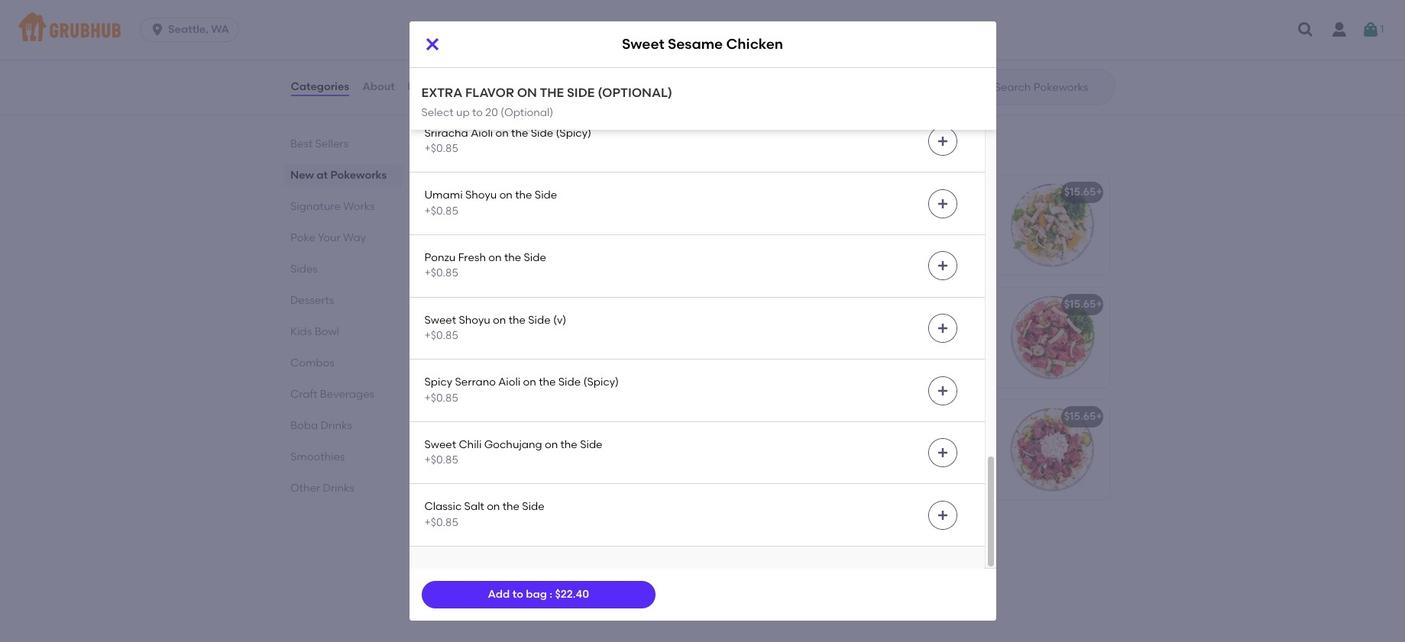 Task type: vqa. For each thing, say whether or not it's contained in the screenshot.
garnished
yes



Task type: locate. For each thing, give the bounding box(es) containing it.
side inside "sweet shoyu on the side (v) +$0.85"
[[528, 314, 551, 327]]

0 vertical spatial luxe
[[446, 19, 470, 32]]

boba drinks
[[290, 420, 352, 433]]

warm
[[908, 71, 938, 84]]

savory
[[788, 71, 822, 84]]

svg image for sriracha aioli on the side (spicy)
[[937, 135, 949, 148]]

white
[[521, 382, 549, 395], [558, 494, 586, 507], [558, 607, 586, 620]]

+$0.85 inside pokeworks classic on the side +$0.85
[[425, 80, 458, 93]]

sweet up seeds on the left
[[598, 545, 629, 558]]

bowl inside button
[[515, 186, 540, 199]]

the inside the classic salt on the side +$0.85
[[503, 501, 520, 514]]

a inside 'organic firm tofu, cucumber, sweet onion, shredded kale, edamame, sweet shoyu flavor, avocado, green onion, seaweed salad, sesame seeds served over a bowl of white rice.'
[[508, 607, 515, 620]]

pokeworks classic on the side +$0.85
[[425, 64, 580, 93]]

other
[[290, 482, 320, 495]]

side for ponzu fresh on the side
[[524, 252, 546, 264]]

soup
[[788, 87, 814, 100]]

7 +$0.85 from the top
[[425, 454, 458, 467]]

flavor
[[466, 86, 514, 100]]

lobster down sriracha aioli on the side (spicy) +$0.85
[[473, 186, 513, 199]]

1 vertical spatial ponzu
[[473, 411, 505, 424]]

1 vertical spatial a
[[508, 494, 515, 507]]

0 horizontal spatial ponzu
[[425, 252, 456, 264]]

of inside atlantic salmon, cucumber, sweet onion, pineapple, cilantro, ponzu fresh flavor, seaweed salad, green onion, sesame seeds, onion crisps served over a bowl of white rice.
[[545, 494, 555, 507]]

over inside ahi tuna, cucumber, sweet onion, edamame, sriracha aioli flavor, masago, green onion, sesame seeds, onion crisps, shredded nori served over a bowl of white rice.
[[446, 382, 468, 395]]

0 vertical spatial pokeworks
[[425, 64, 479, 77]]

rice. inside ahi tuna, cucumber, sweet onion, edamame, sriracha aioli flavor, masago, green onion, sesame seeds, onion crisps, shredded nori served over a bowl of white rice.
[[551, 382, 573, 395]]

1 vertical spatial chicken
[[727, 35, 783, 53]]

+$0.85 up spicy ahi
[[425, 267, 458, 280]]

shoyu up firm
[[481, 523, 513, 536]]

onion,
[[586, 320, 618, 333], [527, 351, 559, 364], [446, 448, 478, 461], [446, 479, 478, 492], [446, 560, 478, 573], [446, 591, 478, 604]]

served inside 'organic firm tofu, cucumber, sweet onion, shredded kale, edamame, sweet shoyu flavor, avocado, green onion, seaweed salad, sesame seeds served over a bowl of white rice.'
[[446, 607, 480, 620]]

svg image
[[423, 35, 441, 54], [937, 135, 949, 148], [937, 385, 949, 397], [937, 447, 949, 459]]

sriracha inside sriracha aioli on the side (spicy) +$0.85
[[425, 127, 468, 140]]

cucumber, inside atlantic salmon, cucumber, sweet onion, pineapple, cilantro, ponzu fresh flavor, seaweed salad, green onion, sesame seeds, onion crisps served over a bowl of white rice.
[[533, 432, 588, 445]]

1 vertical spatial bowl
[[518, 494, 542, 507]]

1 vertical spatial select
[[422, 106, 454, 119]]

+ for luxe lobster bowl image for chicken noodle soup image on the top of page
[[754, 19, 760, 32]]

seaweed down firm
[[480, 591, 527, 604]]

side right tuna,
[[528, 314, 551, 327]]

0 vertical spatial sweet
[[553, 320, 583, 333]]

shoyu for sweet shoyu on the side (v) +$0.85
[[459, 314, 491, 327]]

8 +$0.85 from the top
[[425, 516, 458, 529]]

side inside sriracha aioli on the side (spicy) +$0.85
[[531, 127, 553, 140]]

spicy for spicy ahi
[[446, 298, 475, 311]]

on inside spicy serrano aioli on the side (spicy) +$0.85
[[523, 376, 536, 389]]

sweet for sweet sesame chicken
[[622, 35, 665, 53]]

2 vertical spatial rice.
[[588, 607, 610, 620]]

kale,
[[532, 560, 556, 573]]

0 horizontal spatial sriracha
[[425, 127, 468, 140]]

sweet chili gochujang on the side +$0.85
[[425, 439, 603, 467]]

+$0.85 down atlantic
[[425, 454, 458, 467]]

1 vertical spatial classic
[[425, 501, 462, 514]]

pokeworks up the extra
[[425, 64, 479, 77]]

svg image
[[1297, 21, 1315, 39], [1362, 21, 1381, 39], [150, 22, 165, 37], [937, 198, 949, 210], [937, 260, 949, 272], [937, 323, 949, 335], [937, 510, 949, 522]]

green down warm
[[905, 87, 936, 100]]

green
[[905, 87, 936, 100], [494, 351, 524, 364], [594, 463, 624, 476], [600, 576, 630, 589]]

sweet
[[553, 320, 583, 333], [591, 432, 621, 445], [598, 545, 629, 558]]

+$0.85 left flavor
[[425, 80, 458, 93]]

shoyu inside "sweet shoyu on the side (v) +$0.85"
[[459, 314, 491, 327]]

$15.65 for the sweet sesame chicken image
[[1065, 186, 1096, 199]]

sweet for sweet chili gochujang on the side +$0.85
[[425, 439, 456, 452]]

of inside 'organic firm tofu, cucumber, sweet onion, shredded kale, edamame, sweet shoyu flavor, avocado, green onion, seaweed salad, sesame seeds served over a bowl of white rice.'
[[545, 607, 555, 620]]

1 horizontal spatial onion
[[558, 479, 587, 492]]

drinks for other drinks
[[323, 482, 354, 495]]

on up salmon
[[523, 376, 536, 389]]

delicate
[[813, 56, 855, 69]]

shoyu inside 'organic firm tofu, cucumber, sweet onion, shredded kale, edamame, sweet shoyu flavor, avocado, green onion, seaweed salad, sesame seeds served over a bowl of white rice.'
[[480, 576, 512, 589]]

combos
[[290, 357, 334, 370]]

+$0.85 inside spicy serrano aioli on the side (spicy) +$0.85
[[425, 392, 458, 405]]

svg image inside seattle, wa button
[[150, 22, 165, 37]]

salad, inside 'organic firm tofu, cucumber, sweet onion, shredded kale, edamame, sweet shoyu flavor, avocado, green onion, seaweed salad, sesame seeds served over a bowl of white rice.'
[[530, 591, 561, 604]]

0 vertical spatial of
[[508, 382, 518, 395]]

flavor,
[[577, 335, 608, 348], [476, 463, 508, 476], [514, 576, 546, 589]]

1 vertical spatial luxe lobster bowl image
[[652, 176, 767, 275]]

avocado,
[[548, 576, 597, 589]]

white down cilantro,
[[558, 494, 586, 507]]

2 lobster from the top
[[473, 186, 513, 199]]

desserts
[[290, 294, 334, 307]]

2 vertical spatial flavor,
[[514, 576, 546, 589]]

select down the extra
[[422, 106, 454, 119]]

1 vertical spatial onion
[[558, 479, 587, 492]]

1 lobster from the top
[[473, 19, 513, 32]]

+$0.85 inside sweet chili gochujang on the side +$0.85
[[425, 454, 458, 467]]

1 horizontal spatial edamame,
[[559, 560, 616, 573]]

3 +$0.85 from the top
[[425, 205, 458, 218]]

the for ponzu fresh on the side +$0.85
[[504, 252, 521, 264]]

shoyu for sweet shoyu tofu (v)
[[481, 523, 513, 536]]

luxe up the reviews at the top of page
[[446, 19, 470, 32]]

20 up pokeworks classic on the side +$0.85
[[486, 24, 498, 37]]

a down add
[[508, 607, 515, 620]]

sesame inside 'organic firm tofu, cucumber, sweet onion, shredded kale, edamame, sweet shoyu flavor, avocado, green onion, seaweed salad, sesame seeds served over a bowl of white rice.'
[[564, 591, 604, 604]]

2 luxe lobster bowl image from the top
[[652, 176, 767, 275]]

bowl for the sweet sesame chicken image
[[515, 186, 540, 199]]

0 vertical spatial signature works
[[434, 140, 566, 159]]

seeds,
[[604, 351, 637, 364], [523, 479, 556, 492]]

to inside the 'extra flavor on the side (optional) select up to 20 (optional)'
[[472, 106, 483, 119]]

+ for "hawaiian ahi" image
[[1096, 298, 1103, 311]]

on inside pokeworks classic on the side +$0.85
[[522, 64, 535, 77]]

sweet inside ahi tuna, cucumber, sweet onion, edamame, sriracha aioli flavor, masago, green onion, sesame seeds, onion crisps, shredded nori served over a bowl of white rice.
[[553, 320, 583, 333]]

served inside ahi tuna, cucumber, sweet onion, edamame, sriracha aioli flavor, masago, green onion, sesame seeds, onion crisps, shredded nori served over a bowl of white rice.
[[587, 367, 622, 379]]

classic
[[482, 64, 519, 77], [425, 501, 462, 514]]

rice. inside atlantic salmon, cucumber, sweet onion, pineapple, cilantro, ponzu fresh flavor, seaweed salad, green onion, sesame seeds, onion crisps served over a bowl of white rice.
[[588, 494, 610, 507]]

categories
[[291, 80, 349, 93]]

aioli inside spicy serrano aioli on the side (spicy) +$0.85
[[499, 376, 521, 389]]

1 vertical spatial umami
[[788, 411, 827, 424]]

on up on
[[522, 64, 535, 77]]

luxe lobster bowl image for the sweet sesame chicken image
[[652, 176, 767, 275]]

chicken left savory in the right top of the page
[[727, 35, 783, 53]]

ramen
[[858, 56, 892, 69]]

on down salmon
[[545, 439, 558, 452]]

over down add
[[483, 607, 505, 620]]

+$0.85 inside umami shoyu on the side +$0.85
[[425, 205, 458, 218]]

our
[[961, 56, 978, 69]]

0 vertical spatial cucumber,
[[495, 320, 550, 333]]

0 horizontal spatial flavor,
[[476, 463, 508, 476]]

served for onion,
[[446, 494, 480, 507]]

1 horizontal spatial with
[[881, 87, 903, 100]]

0 vertical spatial bowl
[[515, 19, 540, 32]]

on inside the ponzu fresh on the side +$0.85
[[489, 252, 502, 264]]

to
[[472, 24, 483, 37], [472, 106, 483, 119], [513, 588, 524, 601]]

0 vertical spatial seeds,
[[604, 351, 637, 364]]

with up savory at the top of page
[[788, 56, 810, 69]]

wa
[[211, 23, 229, 36]]

cucumber, inside ahi tuna, cucumber, sweet onion, edamame, sriracha aioli flavor, masago, green onion, sesame seeds, onion crisps, shredded nori served over a bowl of white rice.
[[495, 320, 550, 333]]

over inside 'organic firm tofu, cucumber, sweet onion, shredded kale, edamame, sweet shoyu flavor, avocado, green onion, seaweed salad, sesame seeds served over a bowl of white rice.'
[[483, 607, 505, 620]]

0 horizontal spatial chicken
[[727, 35, 783, 53]]

0 vertical spatial drinks
[[320, 420, 352, 433]]

1 vertical spatial drinks
[[323, 482, 354, 495]]

kids
[[290, 326, 312, 339]]

(spicy) inside sriracha aioli on the side (spicy) +$0.85
[[556, 127, 591, 140]]

1 vertical spatial pokeworks
[[330, 169, 386, 182]]

0 vertical spatial rice.
[[551, 382, 573, 395]]

lobster for luxe lobster bowl image corresponding to the sweet sesame chicken image
[[473, 186, 513, 199]]

0 vertical spatial select
[[422, 24, 454, 37]]

fresh up spicy ahi
[[458, 252, 486, 264]]

1 horizontal spatial sriracha
[[506, 335, 550, 348]]

rice. down nori
[[551, 382, 573, 395]]

sesame
[[561, 351, 602, 364], [480, 479, 521, 492], [564, 591, 604, 604]]

spicy left serrano
[[425, 376, 453, 389]]

bowl for crisps,
[[481, 382, 505, 395]]

bowl inside atlantic salmon, cucumber, sweet onion, pineapple, cilantro, ponzu fresh flavor, seaweed salad, green onion, sesame seeds, onion crisps served over a bowl of white rice.
[[518, 494, 542, 507]]

side for sriracha aioli on the side (spicy)
[[531, 127, 553, 140]]

drinks for boba drinks
[[320, 420, 352, 433]]

the right gochujang
[[561, 439, 578, 452]]

classic salt on the side +$0.85
[[425, 501, 545, 529]]

up up pokeworks classic on the side +$0.85
[[456, 24, 470, 37]]

2 luxe from the top
[[446, 186, 470, 199]]

spicy for spicy serrano aioli on the side (spicy) +$0.85
[[425, 376, 453, 389]]

sriracha
[[425, 127, 468, 140], [506, 335, 550, 348]]

served
[[587, 367, 622, 379], [446, 494, 480, 507], [446, 607, 480, 620]]

main navigation navigation
[[0, 0, 1406, 60]]

2 vertical spatial sweet
[[598, 545, 629, 558]]

0 vertical spatial classic
[[482, 64, 519, 77]]

0 vertical spatial a
[[471, 382, 478, 395]]

shoyu inside umami shoyu on the side +$0.85
[[465, 189, 497, 202]]

shoyu down firm
[[480, 576, 512, 589]]

on for umami
[[500, 189, 513, 202]]

1 vertical spatial seeds,
[[523, 479, 556, 492]]

(optional)
[[501, 24, 554, 37], [501, 106, 554, 119]]

1 vertical spatial (optional)
[[501, 106, 554, 119]]

1 vertical spatial edamame,
[[559, 560, 616, 573]]

on down sriracha aioli on the side (spicy) +$0.85
[[500, 189, 513, 202]]

over for sesame
[[483, 494, 505, 507]]

bowl
[[515, 19, 540, 32], [515, 186, 540, 199], [314, 326, 339, 339]]

on right tuna,
[[493, 314, 506, 327]]

bag
[[526, 588, 547, 601]]

over up yuzu
[[446, 382, 468, 395]]

served down organic
[[446, 607, 480, 620]]

green up crisps,
[[494, 351, 524, 364]]

of down cilantro,
[[545, 494, 555, 507]]

side down sriracha aioli on the side (spicy) +$0.85
[[535, 189, 557, 202]]

of
[[508, 382, 518, 395], [545, 494, 555, 507], [545, 607, 555, 620]]

aioli inside ahi tuna, cucumber, sweet onion, edamame, sriracha aioli flavor, masago, green onion, sesame seeds, onion crisps, shredded nori served over a bowl of white rice.
[[552, 335, 574, 348]]

2 select from the top
[[422, 106, 454, 119]]

over inside atlantic salmon, cucumber, sweet onion, pineapple, cilantro, ponzu fresh flavor, seaweed salad, green onion, sesame seeds, onion crisps served over a bowl of white rice.
[[483, 494, 505, 507]]

craft
[[290, 388, 317, 401]]

of for crisps,
[[508, 382, 518, 395]]

chili
[[459, 439, 482, 452]]

spicy up tuna,
[[446, 298, 475, 311]]

0 vertical spatial luxe lobster bowl
[[446, 19, 540, 32]]

lobster inside luxe lobster bowl button
[[473, 186, 513, 199]]

sriracha down the extra
[[425, 127, 468, 140]]

luxe lobster bowl inside button
[[446, 186, 540, 199]]

umami
[[425, 189, 463, 202], [788, 411, 827, 424]]

ponzu inside the ponzu fresh on the side +$0.85
[[425, 252, 456, 264]]

1 vertical spatial works
[[343, 200, 375, 213]]

edamame, down tuna,
[[446, 335, 503, 348]]

sesame inside ahi tuna, cucumber, sweet onion, edamame, sriracha aioli flavor, masago, green onion, sesame seeds, onion crisps, shredded nori served over a bowl of white rice.
[[561, 351, 602, 364]]

the inside pokeworks classic on the side +$0.85
[[538, 64, 555, 77]]

on inside umami shoyu on the side +$0.85
[[500, 189, 513, 202]]

1 vertical spatial seaweed
[[480, 591, 527, 604]]

0 vertical spatial to
[[472, 24, 483, 37]]

$15.65 + for "hawaiian ahi" image
[[1065, 298, 1103, 311]]

2 up from the top
[[456, 106, 470, 119]]

2 vertical spatial over
[[483, 607, 505, 620]]

the down umami shoyu on the side +$0.85
[[504, 252, 521, 264]]

rice. down "crisps"
[[588, 494, 610, 507]]

lobster
[[473, 19, 513, 32], [473, 186, 513, 199]]

onion left "crisps"
[[558, 479, 587, 492]]

onion
[[446, 367, 475, 379], [558, 479, 587, 492]]

2 vertical spatial a
[[508, 607, 515, 620]]

luxe inside button
[[446, 186, 470, 199]]

(spicy)
[[556, 127, 591, 140], [584, 376, 619, 389]]

1 horizontal spatial seeds,
[[604, 351, 637, 364]]

a
[[471, 382, 478, 395], [508, 494, 515, 507], [508, 607, 515, 620]]

side inside the ponzu fresh on the side +$0.85
[[524, 252, 546, 264]]

2 vertical spatial bowl
[[518, 607, 542, 620]]

add
[[488, 588, 510, 601]]

svg image for spicy serrano aioli on the side (spicy)
[[937, 385, 949, 397]]

0 horizontal spatial edamame,
[[446, 335, 503, 348]]

green inside ahi tuna, cucumber, sweet onion, edamame, sriracha aioli flavor, masago, green onion, sesame seeds, onion crisps, shredded nori served over a bowl of white rice.
[[494, 351, 524, 364]]

0 vertical spatial fresh
[[458, 252, 486, 264]]

the for umami shoyu on the side +$0.85
[[515, 189, 532, 202]]

seeds, inside ahi tuna, cucumber, sweet onion, edamame, sriracha aioli flavor, masago, green onion, sesame seeds, onion crisps, shredded nori served over a bowl of white rice.
[[604, 351, 637, 364]]

(optional) up pokeworks classic on the side +$0.85
[[501, 24, 554, 37]]

Search Pokeworks search field
[[993, 80, 1110, 95]]

2 20 from the top
[[486, 106, 498, 119]]

luxe for chicken noodle soup image on the top of page
[[446, 19, 470, 32]]

tofu,
[[514, 545, 537, 558]]

add to bag : $22.40
[[488, 588, 589, 601]]

1 vertical spatial 20
[[486, 106, 498, 119]]

a for sesame
[[508, 494, 515, 507]]

the left nori
[[539, 376, 556, 389]]

1 vertical spatial of
[[545, 494, 555, 507]]

with down the this
[[881, 87, 903, 100]]

1 up from the top
[[456, 24, 470, 37]]

the right tuna,
[[509, 314, 526, 327]]

1 vertical spatial bowl
[[515, 186, 540, 199]]

sweet down spicy ahi
[[425, 314, 456, 327]]

fresh down chili
[[446, 463, 474, 476]]

+$0.85 up the ponzu fresh on the side +$0.85
[[425, 205, 458, 218]]

(optional) down on
[[501, 106, 554, 119]]

0 vertical spatial over
[[446, 382, 468, 395]]

2 horizontal spatial aioli
[[552, 335, 574, 348]]

side up side
[[557, 64, 580, 77]]

2 vertical spatial of
[[545, 607, 555, 620]]

ahi for hawaiian ahi
[[841, 298, 859, 311]]

the up "sweet shoyu tofu (v)"
[[503, 501, 520, 514]]

salad, inside atlantic salmon, cucumber, sweet onion, pineapple, cilantro, ponzu fresh flavor, seaweed salad, green onion, sesame seeds, onion crisps served over a bowl of white rice.
[[560, 463, 591, 476]]

2 (optional) from the top
[[501, 106, 554, 119]]

1 vertical spatial lobster
[[473, 186, 513, 199]]

cucumber, up cilantro,
[[533, 432, 588, 445]]

green inside savory chicken breast combined with delicate ramen noodles and our savory miso broth. this warm noodle soup is garnished with green onions.
[[905, 87, 936, 100]]

a down crisps,
[[471, 382, 478, 395]]

the down on
[[511, 127, 528, 140]]

bowl right the kids
[[314, 326, 339, 339]]

flavor, inside 'organic firm tofu, cucumber, sweet onion, shredded kale, edamame, sweet shoyu flavor, avocado, green onion, seaweed salad, sesame seeds served over a bowl of white rice.'
[[514, 576, 546, 589]]

the inside "sweet shoyu on the side (v) +$0.85"
[[509, 314, 526, 327]]

drinks down craft beverages
[[320, 420, 352, 433]]

a up "sweet shoyu tofu (v)"
[[508, 494, 515, 507]]

organic firm tofu, cucumber, sweet onion, shredded kale, edamame, sweet shoyu flavor, avocado, green onion, seaweed salad, sesame seeds served over a bowl of white rice.
[[446, 545, 637, 620]]

bowl up pokeworks classic on the side +$0.85
[[515, 19, 540, 32]]

spicy
[[446, 298, 475, 311], [425, 376, 453, 389]]

spicy inside spicy serrano aioli on the side (spicy) +$0.85
[[425, 376, 453, 389]]

sweet inside "sweet shoyu on the side (v) +$0.85"
[[425, 314, 456, 327]]

0 vertical spatial with
[[788, 56, 810, 69]]

shredded down firm
[[480, 560, 530, 573]]

signature works up umami shoyu on the side +$0.85
[[434, 140, 566, 159]]

the
[[538, 64, 555, 77], [511, 127, 528, 140], [515, 189, 532, 202], [504, 252, 521, 264], [509, 314, 526, 327], [539, 376, 556, 389], [561, 439, 578, 452], [503, 501, 520, 514]]

bowl inside ahi tuna, cucumber, sweet onion, edamame, sriracha aioli flavor, masago, green onion, sesame seeds, onion crisps, shredded nori served over a bowl of white rice.
[[481, 382, 505, 395]]

atlantic
[[446, 432, 487, 445]]

$22.40
[[555, 588, 589, 601]]

served right nori
[[587, 367, 622, 379]]

0 horizontal spatial seeds,
[[523, 479, 556, 492]]

sweet for sweet shoyu tofu (v)
[[446, 523, 478, 536]]

20 down flavor
[[486, 106, 498, 119]]

the down sriracha aioli on the side (spicy) +$0.85
[[515, 189, 532, 202]]

flavor, down pineapple,
[[476, 463, 508, 476]]

2 luxe lobster bowl from the top
[[446, 186, 540, 199]]

on inside "sweet shoyu on the side (v) +$0.85"
[[493, 314, 506, 327]]

crisps,
[[478, 367, 510, 379]]

white up salmon
[[521, 382, 549, 395]]

white inside atlantic salmon, cucumber, sweet onion, pineapple, cilantro, ponzu fresh flavor, seaweed salad, green onion, sesame seeds, onion crisps served over a bowl of white rice.
[[558, 494, 586, 507]]

the inside umami shoyu on the side +$0.85
[[515, 189, 532, 202]]

onion inside ahi tuna, cucumber, sweet onion, edamame, sriracha aioli flavor, masago, green onion, sesame seeds, onion crisps, shredded nori served over a bowl of white rice.
[[446, 367, 475, 379]]

cucumber, inside 'organic firm tofu, cucumber, sweet onion, shredded kale, edamame, sweet shoyu flavor, avocado, green onion, seaweed salad, sesame seeds served over a bowl of white rice.'
[[540, 545, 596, 558]]

sweet up "crisps"
[[591, 432, 621, 445]]

sweet inside sweet chili gochujang on the side +$0.85
[[425, 439, 456, 452]]

side for sweet shoyu on the side (v)
[[528, 314, 551, 327]]

categories button
[[290, 60, 350, 115]]

6 +$0.85 from the top
[[425, 392, 458, 405]]

signature
[[434, 140, 512, 159], [290, 200, 340, 213]]

sesame inside atlantic salmon, cucumber, sweet onion, pineapple, cilantro, ponzu fresh flavor, seaweed salad, green onion, sesame seeds, onion crisps served over a bowl of white rice.
[[480, 479, 521, 492]]

shoyu down spicy ahi
[[459, 314, 491, 327]]

0 vertical spatial served
[[587, 367, 622, 379]]

aioli right serrano
[[499, 376, 521, 389]]

0 vertical spatial umami
[[425, 189, 463, 202]]

edamame, inside 'organic firm tofu, cucumber, sweet onion, shredded kale, edamame, sweet shoyu flavor, avocado, green onion, seaweed salad, sesame seeds served over a bowl of white rice.'
[[559, 560, 616, 573]]

luxe lobster bowl image
[[652, 9, 767, 108], [652, 176, 767, 275]]

sides
[[290, 263, 318, 276]]

on for pokeworks
[[522, 64, 535, 77]]

classic inside pokeworks classic on the side +$0.85
[[482, 64, 519, 77]]

classic up flavor
[[482, 64, 519, 77]]

sweet shoyu on the side (v) +$0.85
[[425, 314, 566, 342]]

$15.65 for umami ahi image on the right bottom of the page
[[1065, 411, 1096, 424]]

shoyu down sriracha aioli on the side (spicy) +$0.85
[[465, 189, 497, 202]]

1 horizontal spatial aioli
[[499, 376, 521, 389]]

flavor, inside ahi tuna, cucumber, sweet onion, edamame, sriracha aioli flavor, masago, green onion, sesame seeds, onion crisps, shredded nori served over a bowl of white rice.
[[577, 335, 608, 348]]

hawaiian ahi
[[788, 298, 859, 311]]

shredded left nori
[[513, 367, 562, 379]]

0 vertical spatial flavor,
[[577, 335, 608, 348]]

2 vertical spatial cucumber,
[[540, 545, 596, 558]]

other drinks
[[290, 482, 354, 495]]

white inside ahi tuna, cucumber, sweet onion, edamame, sriracha aioli flavor, masago, green onion, sesame seeds, onion crisps, shredded nori served over a bowl of white rice.
[[521, 382, 549, 395]]

luxe lobster bowl for luxe lobster bowl image for chicken noodle soup image on the top of page
[[446, 19, 540, 32]]

1 vertical spatial signature works
[[290, 200, 375, 213]]

+$0.85 inside "sweet shoyu on the side (v) +$0.85"
[[425, 329, 458, 342]]

pokeworks right at
[[330, 169, 386, 182]]

1 vertical spatial cucumber,
[[533, 432, 588, 445]]

up down the extra
[[456, 106, 470, 119]]

1 +$0.85 from the top
[[425, 80, 458, 93]]

works down the 'extra flavor on the side (optional) select up to 20 (optional)'
[[516, 140, 566, 159]]

bowl
[[481, 382, 505, 395], [518, 494, 542, 507], [518, 607, 542, 620]]

bowl down sriracha aioli on the side (spicy) +$0.85
[[515, 186, 540, 199]]

side up tofu
[[522, 501, 545, 514]]

0 horizontal spatial onion
[[446, 367, 475, 379]]

shredded inside ahi tuna, cucumber, sweet onion, edamame, sriracha aioli flavor, masago, green onion, sesame seeds, onion crisps, shredded nori served over a bowl of white rice.
[[513, 367, 562, 379]]

1 luxe lobster bowl from the top
[[446, 19, 540, 32]]

green up "crisps"
[[594, 463, 624, 476]]

0 horizontal spatial signature works
[[290, 200, 375, 213]]

1 vertical spatial signature
[[290, 200, 340, 213]]

0 vertical spatial luxe lobster bowl image
[[652, 9, 767, 108]]

1 20 from the top
[[486, 24, 498, 37]]

1 select from the top
[[422, 24, 454, 37]]

side inside umami shoyu on the side +$0.85
[[535, 189, 557, 202]]

of down crisps,
[[508, 382, 518, 395]]

1 vertical spatial served
[[446, 494, 480, 507]]

0 vertical spatial bowl
[[481, 382, 505, 395]]

of for seeds,
[[545, 494, 555, 507]]

umami inside umami shoyu on the side +$0.85
[[425, 189, 463, 202]]

ponzu up salmon, at the bottom left of page
[[473, 411, 505, 424]]

bowl down bag
[[518, 607, 542, 620]]

white for shredded
[[521, 382, 549, 395]]

served inside atlantic salmon, cucumber, sweet onion, pineapple, cilantro, ponzu fresh flavor, seaweed salad, green onion, sesame seeds, onion crisps served over a bowl of white rice.
[[446, 494, 480, 507]]

1 vertical spatial aioli
[[552, 335, 574, 348]]

classic left salt at the bottom left of page
[[425, 501, 462, 514]]

flavor, up nori
[[577, 335, 608, 348]]

of inside ahi tuna, cucumber, sweet onion, edamame, sriracha aioli flavor, masago, green onion, sesame seeds, onion crisps, shredded nori served over a bowl of white rice.
[[508, 382, 518, 395]]

(v) inside "sweet shoyu on the side (v) +$0.85"
[[553, 314, 566, 327]]

1 vertical spatial fresh
[[446, 463, 474, 476]]

2 +$0.85 from the top
[[425, 142, 458, 155]]

lobster up pokeworks classic on the side +$0.85
[[473, 19, 513, 32]]

fresh inside atlantic salmon, cucumber, sweet onion, pineapple, cilantro, ponzu fresh flavor, seaweed salad, green onion, sesame seeds, onion crisps served over a bowl of white rice.
[[446, 463, 474, 476]]

1 horizontal spatial pokeworks
[[425, 64, 479, 77]]

pineapple,
[[480, 448, 536, 461]]

the inside sriracha aioli on the side (spicy) +$0.85
[[511, 127, 528, 140]]

ahi
[[477, 298, 495, 311], [841, 298, 859, 311], [446, 320, 463, 333], [829, 411, 847, 424]]

1 horizontal spatial flavor,
[[514, 576, 546, 589]]

noodle
[[941, 71, 977, 84]]

of down :
[[545, 607, 555, 620]]

luxe lobster bowl button
[[437, 176, 767, 275]]

onion down masago,
[[446, 367, 475, 379]]

side for pokeworks classic on the side
[[557, 64, 580, 77]]

sweet up organic
[[446, 523, 478, 536]]

2 vertical spatial served
[[446, 607, 480, 620]]

0 vertical spatial works
[[516, 140, 566, 159]]

select
[[422, 24, 454, 37], [422, 106, 454, 119]]

signature works
[[434, 140, 566, 159], [290, 200, 375, 213]]

salmon,
[[489, 432, 530, 445]]

fresh
[[458, 252, 486, 264], [446, 463, 474, 476]]

sesame up nori
[[561, 351, 602, 364]]

on up spicy ahi
[[489, 252, 502, 264]]

1 (optional) from the top
[[501, 24, 554, 37]]

luxe down sriracha aioli on the side (spicy) +$0.85
[[446, 186, 470, 199]]

2 vertical spatial aioli
[[499, 376, 521, 389]]

1 vertical spatial salad,
[[530, 591, 561, 604]]

the up the on the left
[[538, 64, 555, 77]]

4 +$0.85 from the top
[[425, 267, 458, 280]]

luxe
[[446, 19, 470, 32], [446, 186, 470, 199]]

cucumber, for sriracha
[[495, 320, 550, 333]]

1 vertical spatial flavor,
[[476, 463, 508, 476]]

cucumber, up kale,
[[540, 545, 596, 558]]

0 vertical spatial (spicy)
[[556, 127, 591, 140]]

signature up umami shoyu on the side +$0.85
[[434, 140, 512, 159]]

+$0.85 inside the ponzu fresh on the side +$0.85
[[425, 267, 458, 280]]

$15.65 +
[[722, 19, 760, 32], [1065, 186, 1103, 199], [722, 298, 760, 311], [1065, 298, 1103, 311], [722, 411, 760, 424], [1065, 411, 1103, 424]]

0 horizontal spatial classic
[[425, 501, 462, 514]]

cucumber, for cilantro,
[[533, 432, 588, 445]]

1 horizontal spatial classic
[[482, 64, 519, 77]]

1 vertical spatial luxe lobster bowl
[[446, 186, 540, 199]]

aioli
[[471, 127, 493, 140], [552, 335, 574, 348], [499, 376, 521, 389]]

2 vertical spatial sesame
[[564, 591, 604, 604]]

1 luxe lobster bowl image from the top
[[652, 9, 767, 108]]

+$0.85 up organic
[[425, 516, 458, 529]]

served up "sweet shoyu tofu (v)"
[[446, 494, 480, 507]]

atlantic salmon, cucumber, sweet onion, pineapple, cilantro, ponzu fresh flavor, seaweed salad, green onion, sesame seeds, onion crisps served over a bowl of white rice.
[[446, 432, 624, 507]]

5 +$0.85 from the top
[[425, 329, 458, 342]]

bowl up tofu
[[518, 494, 542, 507]]

1 vertical spatial over
[[483, 494, 505, 507]]

aioli down flavor
[[471, 127, 493, 140]]

2 vertical spatial ponzu
[[583, 448, 614, 461]]

broth.
[[852, 71, 883, 84]]

select up the reviews at the top of page
[[422, 24, 454, 37]]

cucumber,
[[495, 320, 550, 333], [533, 432, 588, 445], [540, 545, 596, 558]]

poke
[[290, 232, 315, 245]]

1 horizontal spatial works
[[516, 140, 566, 159]]

over
[[446, 382, 468, 395], [483, 494, 505, 507], [483, 607, 505, 620]]

aioli up nori
[[552, 335, 574, 348]]

spicy serrano aioli on the side (spicy) +$0.85
[[425, 376, 619, 405]]

1 luxe from the top
[[446, 19, 470, 32]]

side inside pokeworks classic on the side +$0.85
[[557, 64, 580, 77]]

1 vertical spatial rice.
[[588, 494, 610, 507]]

the inside spicy serrano aioli on the side (spicy) +$0.85
[[539, 376, 556, 389]]

the for classic salt on the side +$0.85
[[503, 501, 520, 514]]

0 vertical spatial (optional)
[[501, 24, 554, 37]]

sweet sesame chicken image
[[995, 176, 1109, 275]]

1 vertical spatial spicy
[[425, 376, 453, 389]]

chicken up savory in the right top of the page
[[788, 19, 831, 32]]

0 vertical spatial ponzu
[[425, 252, 456, 264]]

1 vertical spatial sweet
[[591, 432, 621, 445]]

0 horizontal spatial signature
[[290, 200, 340, 213]]

0 vertical spatial sriracha
[[425, 127, 468, 140]]

+$0.85 up yuzu
[[425, 392, 458, 405]]

2 vertical spatial white
[[558, 607, 586, 620]]

luxe lobster bowl down sriracha aioli on the side (spicy) +$0.85
[[446, 186, 540, 199]]



Task type: describe. For each thing, give the bounding box(es) containing it.
on inside sweet chili gochujang on the side +$0.85
[[545, 439, 558, 452]]

side
[[567, 86, 595, 100]]

$15.65 + for the sweet sesame chicken image
[[1065, 186, 1103, 199]]

the
[[540, 86, 564, 100]]

ahi inside ahi tuna, cucumber, sweet onion, edamame, sriracha aioli flavor, masago, green onion, sesame seeds, onion crisps, shredded nori served over a bowl of white rice.
[[446, 320, 463, 333]]

side inside sweet chili gochujang on the side +$0.85
[[580, 439, 603, 452]]

ponzu fresh on the side +$0.85
[[425, 252, 546, 280]]

$15.65 + for umami ahi image on the right bottom of the page
[[1065, 411, 1103, 424]]

chicken
[[826, 40, 866, 53]]

green inside atlantic salmon, cucumber, sweet onion, pineapple, cilantro, ponzu fresh flavor, seaweed salad, green onion, sesame seeds, onion crisps served over a bowl of white rice.
[[594, 463, 624, 476]]

shoyu for umami shoyu on the side +$0.85
[[465, 189, 497, 202]]

2 vertical spatial to
[[513, 588, 524, 601]]

savory
[[788, 40, 824, 53]]

on for sriracha
[[496, 127, 509, 140]]

0 vertical spatial signature
[[434, 140, 512, 159]]

sweet shoyu tofu (v)
[[446, 523, 554, 536]]

+ for umami ahi image on the right bottom of the page
[[1096, 411, 1103, 424]]

up inside the 'extra flavor on the side (optional) select up to 20 (optional)'
[[456, 106, 470, 119]]

sweet shoyu tofu (v) image
[[652, 513, 767, 612]]

$15.65 for the yuzu ponzu salmon image
[[722, 411, 754, 424]]

hawaiian
[[788, 298, 839, 311]]

sweet for ponzu
[[591, 432, 621, 445]]

new at pokeworks
[[290, 169, 386, 182]]

poke your way
[[290, 232, 366, 245]]

2 vertical spatial bowl
[[314, 326, 339, 339]]

sesame
[[668, 35, 723, 53]]

yuzu ponzu salmon image
[[652, 401, 767, 500]]

sweet inside 'organic firm tofu, cucumber, sweet onion, shredded kale, edamame, sweet shoyu flavor, avocado, green onion, seaweed salad, sesame seeds served over a bowl of white rice.'
[[446, 576, 478, 589]]

umami for umami ahi
[[788, 411, 827, 424]]

$15.65 for "hawaiian ahi" image
[[1065, 298, 1096, 311]]

bowl for seeds,
[[518, 494, 542, 507]]

the inside sweet chili gochujang on the side +$0.85
[[561, 439, 578, 452]]

fresh inside the ponzu fresh on the side +$0.85
[[458, 252, 486, 264]]

about button
[[362, 60, 396, 115]]

+$0.85 inside sriracha aioli on the side (spicy) +$0.85
[[425, 142, 458, 155]]

svg image inside 1 button
[[1362, 21, 1381, 39]]

over for onion
[[446, 382, 468, 395]]

side inside spicy serrano aioli on the side (spicy) +$0.85
[[559, 376, 581, 389]]

seattle,
[[168, 23, 209, 36]]

side for classic salt on the side
[[522, 501, 545, 514]]

masago,
[[446, 351, 492, 364]]

tofu
[[515, 523, 537, 536]]

sweet sesame chicken
[[622, 35, 783, 53]]

ahi for umami ahi
[[829, 411, 847, 424]]

rice. for crisps
[[588, 494, 610, 507]]

1 vertical spatial with
[[881, 87, 903, 100]]

kids bowl
[[290, 326, 339, 339]]

seaweed inside 'organic firm tofu, cucumber, sweet onion, shredded kale, edamame, sweet shoyu flavor, avocado, green onion, seaweed salad, sesame seeds served over a bowl of white rice.'
[[480, 591, 527, 604]]

$15.65 + for the yuzu ponzu salmon image
[[722, 411, 760, 424]]

seattle, wa
[[168, 23, 229, 36]]

sriracha inside ahi tuna, cucumber, sweet onion, edamame, sriracha aioli flavor, masago, green onion, sesame seeds, onion crisps, shredded nori served over a bowl of white rice.
[[506, 335, 550, 348]]

rice. inside 'organic firm tofu, cucumber, sweet onion, shredded kale, edamame, sweet shoyu flavor, avocado, green onion, seaweed salad, sesame seeds served over a bowl of white rice.'
[[588, 607, 610, 620]]

nori
[[565, 367, 585, 379]]

0 horizontal spatial works
[[343, 200, 375, 213]]

onions.
[[938, 87, 975, 100]]

(optional)
[[598, 86, 673, 100]]

bowl inside 'organic firm tofu, cucumber, sweet onion, shredded kale, edamame, sweet shoyu flavor, avocado, green onion, seaweed salad, sesame seeds served over a bowl of white rice.'
[[518, 607, 542, 620]]

shredded inside 'organic firm tofu, cucumber, sweet onion, shredded kale, edamame, sweet shoyu flavor, avocado, green onion, seaweed salad, sesame seeds served over a bowl of white rice.'
[[480, 560, 530, 573]]

sweet inside 'organic firm tofu, cucumber, sweet onion, shredded kale, edamame, sweet shoyu flavor, avocado, green onion, seaweed salad, sesame seeds served over a bowl of white rice.'
[[598, 545, 629, 558]]

select inside the 'extra flavor on the side (optional) select up to 20 (optional)'
[[422, 106, 454, 119]]

boba
[[290, 420, 318, 433]]

reviews button
[[407, 60, 451, 115]]

aioli inside sriracha aioli on the side (spicy) +$0.85
[[471, 127, 493, 140]]

chicken noodle soup
[[788, 19, 902, 32]]

cilantro,
[[538, 448, 581, 461]]

green inside 'organic firm tofu, cucumber, sweet onion, shredded kale, edamame, sweet shoyu flavor, avocado, green onion, seaweed salad, sesame seeds served over a bowl of white rice.'
[[600, 576, 630, 589]]

seeds, inside atlantic salmon, cucumber, sweet onion, pineapple, cilantro, ponzu fresh flavor, seaweed salad, green onion, sesame seeds, onion crisps served over a bowl of white rice.
[[523, 479, 556, 492]]

beverages
[[320, 388, 374, 401]]

lobster for luxe lobster bowl image for chicken noodle soup image on the top of page
[[473, 19, 513, 32]]

ahi tuna, cucumber, sweet onion, edamame, sriracha aioli flavor, masago, green onion, sesame seeds, onion crisps, shredded nori served over a bowl of white rice.
[[446, 320, 637, 395]]

the for sriracha aioli on the side (spicy) +$0.85
[[511, 127, 528, 140]]

luxe lobster bowl for luxe lobster bowl image corresponding to the sweet sesame chicken image
[[446, 186, 540, 199]]

served for seeds,
[[587, 367, 622, 379]]

rice. for nori
[[551, 382, 573, 395]]

spicy ahi image
[[652, 288, 767, 388]]

ahi for spicy ahi
[[477, 298, 495, 311]]

this
[[885, 71, 906, 84]]

svg image for sweet chili gochujang on the side
[[937, 447, 949, 459]]

luxe lobster bowl image for chicken noodle soup image on the top of page
[[652, 9, 767, 108]]

pokeworks inside pokeworks classic on the side +$0.85
[[425, 64, 479, 77]]

on
[[517, 86, 537, 100]]

reviews
[[408, 80, 450, 93]]

select up to 20 (optional)
[[422, 24, 554, 37]]

way
[[343, 232, 366, 245]]

salmon
[[507, 411, 547, 424]]

at
[[316, 169, 328, 182]]

(spicy) inside spicy serrano aioli on the side (spicy) +$0.85
[[584, 376, 619, 389]]

soup
[[875, 19, 902, 32]]

1 button
[[1362, 16, 1385, 44]]

sriracha aioli on the side (spicy) +$0.85
[[425, 127, 591, 155]]

firm
[[491, 545, 511, 558]]

bowl for chicken noodle soup image on the top of page
[[515, 19, 540, 32]]

gochujang
[[484, 439, 542, 452]]

1
[[1381, 23, 1385, 36]]

0 vertical spatial chicken
[[788, 19, 831, 32]]

garnished
[[826, 87, 879, 100]]

20 inside the 'extra flavor on the side (optional) select up to 20 (optional)'
[[486, 106, 498, 119]]

+ for the yuzu ponzu salmon image
[[754, 411, 760, 424]]

hawaiian ahi image
[[995, 288, 1109, 388]]

side for umami shoyu on the side
[[535, 189, 557, 202]]

flavor, inside atlantic salmon, cucumber, sweet onion, pineapple, cilantro, ponzu fresh flavor, seaweed salad, green onion, sesame seeds, onion crisps served over a bowl of white rice.
[[476, 463, 508, 476]]

+ for the sweet sesame chicken image
[[1096, 186, 1103, 199]]

1 horizontal spatial signature works
[[434, 140, 566, 159]]

smoothies
[[290, 451, 345, 464]]

umami ahi image
[[995, 401, 1109, 500]]

savory chicken breast combined with delicate ramen noodles and our savory miso broth. this warm noodle soup is garnished with green onions.
[[788, 40, 978, 100]]

(optional) inside the 'extra flavor on the side (optional) select up to 20 (optional)'
[[501, 106, 554, 119]]

1 vertical spatial (v)
[[540, 523, 554, 536]]

on for sweet
[[493, 314, 506, 327]]

0 horizontal spatial pokeworks
[[330, 169, 386, 182]]

noodle
[[834, 19, 872, 32]]

chicken noodle soup image
[[995, 9, 1109, 108]]

yuzu ponzu salmon
[[446, 411, 547, 424]]

new
[[290, 169, 314, 182]]

combined
[[905, 40, 958, 53]]

extra flavor on the side (optional) select up to 20 (optional)
[[422, 86, 673, 119]]

white for onion
[[558, 494, 586, 507]]

+$0.85 inside the classic salt on the side +$0.85
[[425, 516, 458, 529]]

organic
[[446, 545, 488, 558]]

on for classic
[[487, 501, 500, 514]]

sweet for sweet shoyu on the side (v) +$0.85
[[425, 314, 456, 327]]

:
[[550, 588, 553, 601]]

your
[[318, 232, 340, 245]]

umami shoyu on the side +$0.85
[[425, 189, 557, 218]]

ponzu inside atlantic salmon, cucumber, sweet onion, pineapple, cilantro, ponzu fresh flavor, seaweed salad, green onion, sesame seeds, onion crisps served over a bowl of white rice.
[[583, 448, 614, 461]]

umami ahi
[[788, 411, 847, 424]]

breast
[[869, 40, 902, 53]]

miso
[[825, 71, 849, 84]]

sweet for aioli
[[553, 320, 583, 333]]

yuzu
[[446, 411, 470, 424]]

tuna,
[[465, 320, 492, 333]]

spicy ahi
[[446, 298, 495, 311]]

edamame, inside ahi tuna, cucumber, sweet onion, edamame, sriracha aioli flavor, masago, green onion, sesame seeds, onion crisps, shredded nori served over a bowl of white rice.
[[446, 335, 503, 348]]

serrano
[[455, 376, 496, 389]]

seattle, wa button
[[140, 18, 245, 42]]

best
[[290, 138, 312, 151]]

luxe for the sweet sesame chicken image
[[446, 186, 470, 199]]

classic inside the classic salt on the side +$0.85
[[425, 501, 462, 514]]

best sellers
[[290, 138, 348, 151]]

white inside 'organic firm tofu, cucumber, sweet onion, shredded kale, edamame, sweet shoyu flavor, avocado, green onion, seaweed salad, sesame seeds served over a bowl of white rice.'
[[558, 607, 586, 620]]

seaweed inside atlantic salmon, cucumber, sweet onion, pineapple, cilantro, ponzu fresh flavor, seaweed salad, green onion, sesame seeds, onion crisps served over a bowl of white rice.
[[510, 463, 557, 476]]

on for ponzu
[[489, 252, 502, 264]]

the for sweet shoyu on the side (v) +$0.85
[[509, 314, 526, 327]]

the for pokeworks classic on the side +$0.85
[[538, 64, 555, 77]]

is
[[816, 87, 824, 100]]

noodles
[[894, 56, 935, 69]]

and
[[938, 56, 959, 69]]

umami for umami shoyu on the side +$0.85
[[425, 189, 463, 202]]

seeds
[[607, 591, 637, 604]]

onion inside atlantic salmon, cucumber, sweet onion, pineapple, cilantro, ponzu fresh flavor, seaweed salad, green onion, sesame seeds, onion crisps served over a bowl of white rice.
[[558, 479, 587, 492]]

a for onion
[[471, 382, 478, 395]]



